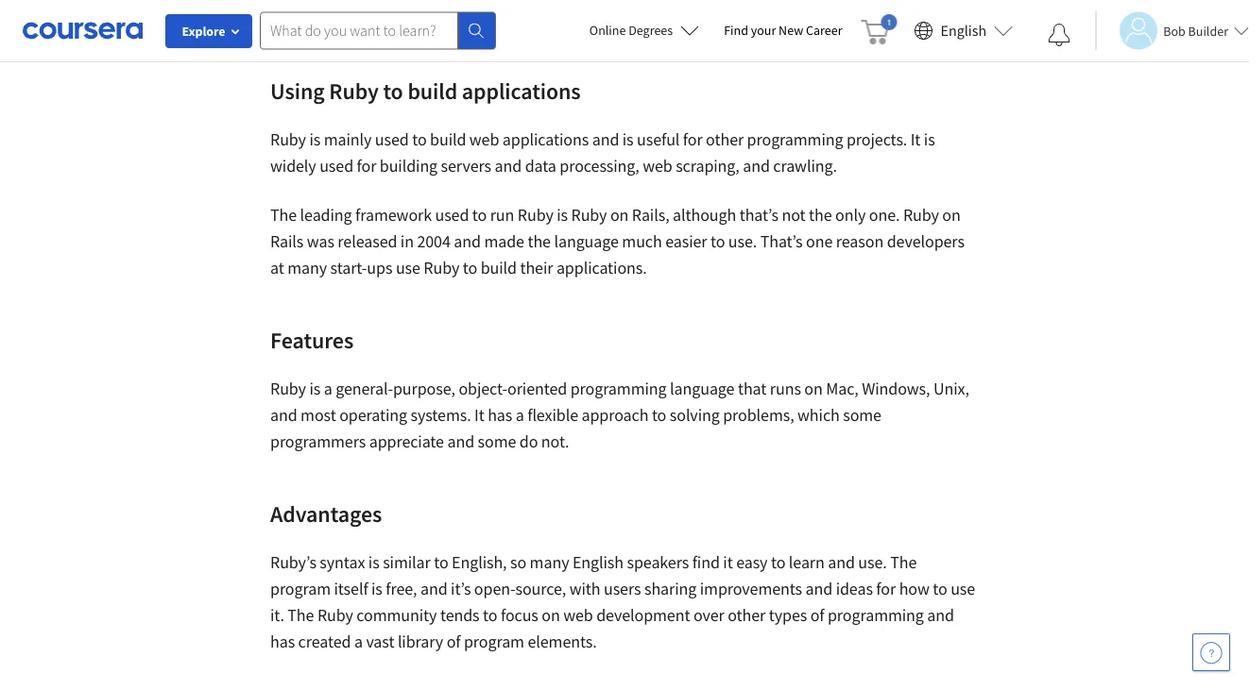 Task type: vqa. For each thing, say whether or not it's contained in the screenshot.
Shopping cart: 1 item IMAGE
yes



Task type: locate. For each thing, give the bounding box(es) containing it.
use inside the leading framework used to run ruby is ruby on rails, although that's not the only one. ruby on rails was released in 2004 and made the language much easier to use. that's one reason developers at many start-ups use ruby to build their applications.
[[396, 258, 421, 279]]

ruby up widely
[[270, 129, 306, 150]]

ruby is a general-purpose, object-oriented programming language that runs on mac, windows, unix, and most operating systems. it has a flexible approach to solving problems, which some programmers appreciate and some do not.
[[270, 379, 970, 453]]

find
[[693, 553, 720, 574]]

use inside ruby's syntax is similar to english, so many english speakers find it easy to learn and use. the program itself is free, and it's open-source, with users sharing improvements and ideas for how to use it. the ruby community tends to focus on web development over other types of programming and has created a vast library of program elements.
[[951, 579, 976, 600]]

to left solving
[[652, 405, 667, 426]]

0 vertical spatial web
[[470, 129, 499, 150]]

programming up crawling.
[[747, 129, 844, 150]]

0 horizontal spatial use
[[396, 258, 421, 279]]

and down systems.
[[447, 432, 475, 453]]

1 vertical spatial web
[[643, 155, 673, 177]]

it down object-
[[475, 405, 485, 426]]

the up one
[[809, 205, 832, 226]]

users
[[604, 579, 641, 600]]

2 vertical spatial a
[[354, 632, 363, 653]]

1 horizontal spatial use.
[[859, 553, 887, 574]]

it
[[911, 129, 921, 150], [475, 405, 485, 426]]

0 vertical spatial a
[[324, 379, 332, 400]]

leading
[[300, 205, 352, 226]]

1 horizontal spatial for
[[683, 129, 703, 150]]

not
[[782, 205, 806, 226]]

of
[[811, 605, 825, 627], [447, 632, 461, 653]]

the up rails
[[270, 205, 297, 226]]

many down was
[[288, 258, 327, 279]]

to left run
[[472, 205, 487, 226]]

to left "their"
[[463, 258, 478, 279]]

projects.
[[847, 129, 908, 150]]

one
[[806, 231, 833, 252]]

1 vertical spatial many
[[530, 553, 569, 574]]

1 horizontal spatial many
[[530, 553, 569, 574]]

program down the ruby's
[[270, 579, 331, 600]]

0 horizontal spatial use.
[[729, 231, 757, 252]]

web inside ruby's syntax is similar to english, so many english speakers find it easy to learn and use. the program itself is free, and it's open-source, with users sharing improvements and ideas for how to use it. the ruby community tends to focus on web development over other types of programming and has created a vast library of program elements.
[[564, 605, 593, 627]]

0 vertical spatial the
[[270, 205, 297, 226]]

0 horizontal spatial some
[[478, 432, 516, 453]]

has down it.
[[270, 632, 295, 653]]

used
[[375, 129, 409, 150], [320, 155, 354, 177], [435, 205, 469, 226]]

online degrees button
[[575, 9, 715, 51]]

features
[[270, 326, 354, 354]]

ideas
[[836, 579, 873, 600]]

builder
[[1189, 22, 1229, 39]]

0 vertical spatial for
[[683, 129, 703, 150]]

0 vertical spatial use.
[[729, 231, 757, 252]]

2 horizontal spatial used
[[435, 205, 469, 226]]

programming inside ruby's syntax is similar to english, so many english speakers find it easy to learn and use. the program itself is free, and it's open-source, with users sharing improvements and ideas for how to use it. the ruby community tends to focus on web development over other types of programming and has created a vast library of program elements.
[[828, 605, 924, 627]]

find your new career
[[724, 22, 843, 39]]

1 horizontal spatial has
[[488, 405, 513, 426]]

is up most in the left bottom of the page
[[309, 379, 321, 400]]

and left crawling.
[[743, 155, 770, 177]]

ruby up the "developers"
[[904, 205, 939, 226]]

it's
[[451, 579, 471, 600]]

0 vertical spatial the
[[809, 205, 832, 226]]

build down made
[[481, 258, 517, 279]]

1 vertical spatial has
[[270, 632, 295, 653]]

use
[[396, 258, 421, 279], [951, 579, 976, 600]]

2 vertical spatial used
[[435, 205, 469, 226]]

and down learn
[[806, 579, 833, 600]]

purpose,
[[393, 379, 456, 400]]

0 horizontal spatial has
[[270, 632, 295, 653]]

shopping cart: 1 item image
[[862, 14, 898, 44]]

0 horizontal spatial it
[[475, 405, 485, 426]]

one.
[[869, 205, 900, 226]]

some down mac,
[[843, 405, 882, 426]]

2 horizontal spatial for
[[877, 579, 896, 600]]

is inside the leading framework used to run ruby is ruby on rails, although that's not the only one. ruby on rails was released in 2004 and made the language much easier to use. that's one reason developers at many start-ups use ruby to build their applications.
[[557, 205, 568, 226]]

language up solving
[[670, 379, 735, 400]]

program down focus
[[464, 632, 525, 653]]

and up ideas
[[828, 553, 855, 574]]

ruby right run
[[518, 205, 554, 226]]

used up building
[[375, 129, 409, 150]]

web down the useful
[[643, 155, 673, 177]]

a up do
[[516, 405, 524, 426]]

and left most in the left bottom of the page
[[270, 405, 297, 426]]

object-
[[459, 379, 508, 400]]

0 vertical spatial use
[[396, 258, 421, 279]]

1 vertical spatial use.
[[859, 553, 887, 574]]

programming
[[747, 129, 844, 150], [571, 379, 667, 400], [828, 605, 924, 627]]

do
[[520, 432, 538, 453]]

a
[[324, 379, 332, 400], [516, 405, 524, 426], [354, 632, 363, 653]]

is left free,
[[372, 579, 383, 600]]

to down although
[[711, 231, 725, 252]]

so
[[510, 553, 527, 574]]

used inside the leading framework used to run ruby is ruby on rails, although that's not the only one. ruby on rails was released in 2004 and made the language much easier to use. that's one reason developers at many start-ups use ruby to build their applications.
[[435, 205, 469, 226]]

1 vertical spatial english
[[573, 553, 624, 574]]

and left data
[[495, 155, 522, 177]]

the
[[809, 205, 832, 226], [528, 231, 551, 252]]

made
[[484, 231, 525, 252]]

1 vertical spatial it
[[475, 405, 485, 426]]

is inside ruby is a general-purpose, object-oriented programming language that runs on mac, windows, unix, and most operating systems. it has a flexible approach to solving problems, which some programmers appreciate and some do not.
[[309, 379, 321, 400]]

of right the types
[[811, 605, 825, 627]]

use right how
[[951, 579, 976, 600]]

advantages
[[270, 500, 382, 528]]

0 vertical spatial program
[[270, 579, 331, 600]]

0 vertical spatial language
[[554, 231, 619, 252]]

similar
[[383, 553, 431, 574]]

programming down ideas
[[828, 605, 924, 627]]

widely
[[270, 155, 316, 177]]

some
[[843, 405, 882, 426], [478, 432, 516, 453]]

build up servers
[[430, 129, 466, 150]]

that
[[738, 379, 767, 400]]

ups
[[367, 258, 393, 279]]

1 horizontal spatial some
[[843, 405, 882, 426]]

0 horizontal spatial of
[[447, 632, 461, 653]]

the up how
[[891, 553, 917, 574]]

other up the scraping,
[[706, 129, 744, 150]]

has down object-
[[488, 405, 513, 426]]

0 vertical spatial some
[[843, 405, 882, 426]]

english,
[[452, 553, 507, 574]]

web up servers
[[470, 129, 499, 150]]

for left how
[[877, 579, 896, 600]]

use down in
[[396, 258, 421, 279]]

1 horizontal spatial language
[[670, 379, 735, 400]]

of down tends
[[447, 632, 461, 653]]

itself
[[334, 579, 368, 600]]

1 vertical spatial language
[[670, 379, 735, 400]]

2 horizontal spatial web
[[643, 155, 673, 177]]

2 vertical spatial the
[[288, 605, 314, 627]]

applications inside ruby is mainly used to build web applications and is useful for other programming projects. it is widely used for building servers and data processing, web scraping, and crawling.
[[503, 129, 589, 150]]

online
[[590, 22, 626, 39]]

0 horizontal spatial program
[[270, 579, 331, 600]]

2 vertical spatial for
[[877, 579, 896, 600]]

to right how
[[933, 579, 948, 600]]

1 horizontal spatial a
[[354, 632, 363, 653]]

used up 2004 on the top left
[[435, 205, 469, 226]]

0 vertical spatial has
[[488, 405, 513, 426]]

1 vertical spatial build
[[430, 129, 466, 150]]

1 vertical spatial the
[[891, 553, 917, 574]]

a left 'vast'
[[354, 632, 363, 653]]

0 vertical spatial it
[[911, 129, 921, 150]]

web down with
[[564, 605, 593, 627]]

ruby inside ruby's syntax is similar to english, so many english speakers find it easy to learn and use. the program itself is free, and it's open-source, with users sharing improvements and ideas for how to use it. the ruby community tends to focus on web development over other types of programming and has created a vast library of program elements.
[[317, 605, 353, 627]]

build up building
[[408, 77, 458, 105]]

use. down that's
[[729, 231, 757, 252]]

language up applications.
[[554, 231, 619, 252]]

it inside ruby is mainly used to build web applications and is useful for other programming projects. it is widely used for building servers and data processing, web scraping, and crawling.
[[911, 129, 921, 150]]

1 vertical spatial for
[[357, 155, 376, 177]]

to down open-
[[483, 605, 498, 627]]

some left do
[[478, 432, 516, 453]]

1 horizontal spatial it
[[911, 129, 921, 150]]

bob builder
[[1164, 22, 1229, 39]]

0 vertical spatial english
[[941, 21, 987, 40]]

has inside ruby's syntax is similar to english, so many english speakers find it easy to learn and use. the program itself is free, and it's open-source, with users sharing improvements and ideas for how to use it. the ruby community tends to focus on web development over other types of programming and has created a vast library of program elements.
[[270, 632, 295, 653]]

0 horizontal spatial a
[[324, 379, 332, 400]]

is right syntax
[[369, 553, 380, 574]]

1 horizontal spatial english
[[941, 21, 987, 40]]

None search field
[[260, 12, 496, 50]]

the inside the leading framework used to run ruby is ruby on rails, although that's not the only one. ruby on rails was released in 2004 and made the language much easier to use. that's one reason developers at many start-ups use ruby to build their applications.
[[270, 205, 297, 226]]

is
[[309, 129, 321, 150], [623, 129, 634, 150], [924, 129, 935, 150], [557, 205, 568, 226], [309, 379, 321, 400], [369, 553, 380, 574], [372, 579, 383, 600]]

that's
[[740, 205, 779, 226]]

help center image
[[1200, 642, 1223, 665]]

bob builder button
[[1096, 12, 1250, 50]]

is right run
[[557, 205, 568, 226]]

many up source,
[[530, 553, 569, 574]]

1 vertical spatial applications
[[503, 129, 589, 150]]

the
[[270, 205, 297, 226], [891, 553, 917, 574], [288, 605, 314, 627]]

used for framework
[[435, 205, 469, 226]]

data
[[525, 155, 557, 177]]

for down mainly
[[357, 155, 376, 177]]

1 horizontal spatial use
[[951, 579, 976, 600]]

programming up approach
[[571, 379, 667, 400]]

use. up ideas
[[859, 553, 887, 574]]

source,
[[516, 579, 566, 600]]

is right projects.
[[924, 129, 935, 150]]

ruby up created
[[317, 605, 353, 627]]

applications
[[462, 77, 581, 105], [503, 129, 589, 150]]

other inside ruby is mainly used to build web applications and is useful for other programming projects. it is widely used for building servers and data processing, web scraping, and crawling.
[[706, 129, 744, 150]]

english right shopping cart: 1 item icon
[[941, 21, 987, 40]]

on up which
[[805, 379, 823, 400]]

the up "their"
[[528, 231, 551, 252]]

1 vertical spatial other
[[728, 605, 766, 627]]

and right 2004 on the top left
[[454, 231, 481, 252]]

1 horizontal spatial of
[[811, 605, 825, 627]]

other
[[706, 129, 744, 150], [728, 605, 766, 627]]

other down improvements on the right bottom of the page
[[728, 605, 766, 627]]

on down source,
[[542, 605, 560, 627]]

0 horizontal spatial english
[[573, 553, 624, 574]]

a up most in the left bottom of the page
[[324, 379, 332, 400]]

on inside ruby's syntax is similar to english, so many english speakers find it easy to learn and use. the program itself is free, and it's open-source, with users sharing improvements and ideas for how to use it. the ruby community tends to focus on web development over other types of programming and has created a vast library of program elements.
[[542, 605, 560, 627]]

0 horizontal spatial for
[[357, 155, 376, 177]]

your
[[751, 22, 776, 39]]

it right projects.
[[911, 129, 921, 150]]

at
[[270, 258, 284, 279]]

program
[[270, 579, 331, 600], [464, 632, 525, 653]]

0 vertical spatial other
[[706, 129, 744, 150]]

0 horizontal spatial language
[[554, 231, 619, 252]]

find
[[724, 22, 749, 39]]

programming inside ruby is a general-purpose, object-oriented programming language that runs on mac, windows, unix, and most operating systems. it has a flexible approach to solving problems, which some programmers appreciate and some do not.
[[571, 379, 667, 400]]

the right it.
[[288, 605, 314, 627]]

1 vertical spatial programming
[[571, 379, 667, 400]]

that's
[[761, 231, 803, 252]]

1 vertical spatial used
[[320, 155, 354, 177]]

0 vertical spatial many
[[288, 258, 327, 279]]

0 vertical spatial programming
[[747, 129, 844, 150]]

used down mainly
[[320, 155, 354, 177]]

2 vertical spatial build
[[481, 258, 517, 279]]

1 horizontal spatial used
[[375, 129, 409, 150]]

0 horizontal spatial many
[[288, 258, 327, 279]]

other inside ruby's syntax is similar to english, so many english speakers find it easy to learn and use. the program itself is free, and it's open-source, with users sharing improvements and ideas for how to use it. the ruby community tends to focus on web development over other types of programming and has created a vast library of program elements.
[[728, 605, 766, 627]]

2 horizontal spatial a
[[516, 405, 524, 426]]

is left the useful
[[623, 129, 634, 150]]

using ruby to build applications
[[270, 77, 581, 105]]

0 horizontal spatial the
[[528, 231, 551, 252]]

degrees
[[629, 22, 673, 39]]

1 vertical spatial the
[[528, 231, 551, 252]]

0 vertical spatial used
[[375, 129, 409, 150]]

ruby up mainly
[[329, 77, 379, 105]]

2 vertical spatial web
[[564, 605, 593, 627]]

1 vertical spatial use
[[951, 579, 976, 600]]

build
[[408, 77, 458, 105], [430, 129, 466, 150], [481, 258, 517, 279]]

1 horizontal spatial web
[[564, 605, 593, 627]]

explore button
[[165, 14, 252, 48]]

ruby's
[[270, 553, 317, 574]]

on up the "developers"
[[943, 205, 961, 226]]

1 vertical spatial program
[[464, 632, 525, 653]]

applications.
[[557, 258, 647, 279]]

has inside ruby is a general-purpose, object-oriented programming language that runs on mac, windows, unix, and most operating systems. it has a flexible approach to solving problems, which some programmers appreciate and some do not.
[[488, 405, 513, 426]]

web
[[470, 129, 499, 150], [643, 155, 673, 177], [564, 605, 593, 627]]

english up with
[[573, 553, 624, 574]]

2 vertical spatial programming
[[828, 605, 924, 627]]

for up the scraping,
[[683, 129, 703, 150]]

to up building
[[412, 129, 427, 150]]

1 horizontal spatial program
[[464, 632, 525, 653]]

flexible
[[528, 405, 578, 426]]

1 vertical spatial some
[[478, 432, 516, 453]]

and up processing,
[[592, 129, 619, 150]]

1 horizontal spatial the
[[809, 205, 832, 226]]

many
[[288, 258, 327, 279], [530, 553, 569, 574]]

operating
[[339, 405, 407, 426]]

ruby
[[329, 77, 379, 105], [270, 129, 306, 150], [518, 205, 554, 226], [571, 205, 607, 226], [904, 205, 939, 226], [424, 258, 460, 279], [270, 379, 306, 400], [317, 605, 353, 627]]

to inside ruby is a general-purpose, object-oriented programming language that runs on mac, windows, unix, and most operating systems. it has a flexible approach to solving problems, which some programmers appreciate and some do not.
[[652, 405, 667, 426]]

developers
[[887, 231, 965, 252]]

and left "it's"
[[421, 579, 448, 600]]

ruby up most in the left bottom of the page
[[270, 379, 306, 400]]

use.
[[729, 231, 757, 252], [859, 553, 887, 574]]



Task type: describe. For each thing, give the bounding box(es) containing it.
start-
[[330, 258, 367, 279]]

runs
[[770, 379, 801, 400]]

0 vertical spatial build
[[408, 77, 458, 105]]

reason
[[836, 231, 884, 252]]

many inside the leading framework used to run ruby is ruby on rails, although that's not the only one. ruby on rails was released in 2004 and made the language much easier to use. that's one reason developers at many start-ups use ruby to build their applications.
[[288, 258, 327, 279]]

focus
[[501, 605, 539, 627]]

it inside ruby is a general-purpose, object-oriented programming language that runs on mac, windows, unix, and most operating systems. it has a flexible approach to solving problems, which some programmers appreciate and some do not.
[[475, 405, 485, 426]]

ruby's syntax is similar to english, so many english speakers find it easy to learn and use. the program itself is free, and it's open-source, with users sharing improvements and ideas for how to use it. the ruby community tends to focus on web development over other types of programming and has created a vast library of program elements.
[[270, 553, 976, 653]]

english inside english button
[[941, 21, 987, 40]]

to right similar
[[434, 553, 449, 574]]

crawling.
[[774, 155, 837, 177]]

learn
[[789, 553, 825, 574]]

open-
[[474, 579, 516, 600]]

unix,
[[934, 379, 970, 400]]

1 vertical spatial a
[[516, 405, 524, 426]]

the leading framework used to run ruby is ruby on rails, although that's not the only one. ruby on rails was released in 2004 and made the language much easier to use. that's one reason developers at many start-ups use ruby to build their applications.
[[270, 205, 965, 279]]

speakers
[[627, 553, 689, 574]]

free,
[[386, 579, 417, 600]]

sharing
[[645, 579, 697, 600]]

explore
[[182, 23, 225, 40]]

is left mainly
[[309, 129, 321, 150]]

0 horizontal spatial used
[[320, 155, 354, 177]]

improvements
[[700, 579, 803, 600]]

used for mainly
[[375, 129, 409, 150]]

most
[[301, 405, 336, 426]]

english button
[[907, 0, 1021, 61]]

use. inside the leading framework used to run ruby is ruby on rails, although that's not the only one. ruby on rails was released in 2004 and made the language much easier to use. that's one reason developers at many start-ups use ruby to build their applications.
[[729, 231, 757, 252]]

systems.
[[411, 405, 471, 426]]

ruby is mainly used to build web applications and is useful for other programming projects. it is widely used for building servers and data processing, web scraping, and crawling.
[[270, 129, 935, 177]]

windows,
[[862, 379, 931, 400]]

useful
[[637, 129, 680, 150]]

easy
[[736, 553, 768, 574]]

much
[[622, 231, 662, 252]]

to inside ruby is mainly used to build web applications and is useful for other programming projects. it is widely used for building servers and data processing, web scraping, and crawling.
[[412, 129, 427, 150]]

oriented
[[508, 379, 567, 400]]

ruby inside ruby is a general-purpose, object-oriented programming language that runs on mac, windows, unix, and most operating systems. it has a flexible approach to solving problems, which some programmers appreciate and some do not.
[[270, 379, 306, 400]]

for inside ruby's syntax is similar to english, so many english speakers find it easy to learn and use. the program itself is free, and it's open-source, with users sharing improvements and ideas for how to use it. the ruby community tends to focus on web development over other types of programming and has created a vast library of program elements.
[[877, 579, 896, 600]]

and inside the leading framework used to run ruby is ruby on rails, although that's not the only one. ruby on rails was released in 2004 and made the language much easier to use. that's one reason developers at many start-ups use ruby to build their applications.
[[454, 231, 481, 252]]

development
[[597, 605, 690, 627]]

english inside ruby's syntax is similar to english, so many english speakers find it easy to learn and use. the program itself is free, and it's open-source, with users sharing improvements and ideas for how to use it. the ruby community tends to focus on web development over other types of programming and has created a vast library of program elements.
[[573, 553, 624, 574]]

was
[[307, 231, 334, 252]]

approach
[[582, 405, 649, 426]]

on inside ruby is a general-purpose, object-oriented programming language that runs on mac, windows, unix, and most operating systems. it has a flexible approach to solving problems, which some programmers appreciate and some do not.
[[805, 379, 823, 400]]

on left rails,
[[611, 205, 629, 226]]

general-
[[336, 379, 393, 400]]

rails
[[270, 231, 304, 252]]

1 vertical spatial of
[[447, 632, 461, 653]]

scraping,
[[676, 155, 740, 177]]

their
[[520, 258, 553, 279]]

it
[[723, 553, 733, 574]]

programmers
[[270, 432, 366, 453]]

programming inside ruby is mainly used to build web applications and is useful for other programming projects. it is widely used for building servers and data processing, web scraping, and crawling.
[[747, 129, 844, 150]]

run
[[490, 205, 515, 226]]

language inside ruby is a general-purpose, object-oriented programming language that runs on mac, windows, unix, and most operating systems. it has a flexible approach to solving problems, which some programmers appreciate and some do not.
[[670, 379, 735, 400]]

build inside the leading framework used to run ruby is ruby on rails, although that's not the only one. ruby on rails was released in 2004 and made the language much easier to use. that's one reason developers at many start-ups use ruby to build their applications.
[[481, 258, 517, 279]]

types
[[769, 605, 807, 627]]

ruby down 2004 on the top left
[[424, 258, 460, 279]]

career
[[806, 22, 843, 39]]

framework
[[355, 205, 432, 226]]

problems,
[[723, 405, 795, 426]]

to down what do you want to learn? 'text box'
[[383, 77, 403, 105]]

rails,
[[632, 205, 670, 226]]

building
[[380, 155, 438, 177]]

appreciate
[[369, 432, 444, 453]]

vast
[[366, 632, 395, 653]]

released
[[338, 231, 397, 252]]

tends
[[440, 605, 480, 627]]

many inside ruby's syntax is similar to english, so many english speakers find it easy to learn and use. the program itself is free, and it's open-source, with users sharing improvements and ideas for how to use it. the ruby community tends to focus on web development over other types of programming and has created a vast library of program elements.
[[530, 553, 569, 574]]

it.
[[270, 605, 284, 627]]

ruby inside ruby is mainly used to build web applications and is useful for other programming projects. it is widely used for building servers and data processing, web scraping, and crawling.
[[270, 129, 306, 150]]

find your new career link
[[715, 19, 852, 43]]

2004
[[417, 231, 451, 252]]

build inside ruby is mainly used to build web applications and is useful for other programming projects. it is widely used for building servers and data processing, web scraping, and crawling.
[[430, 129, 466, 150]]

community
[[357, 605, 437, 627]]

syntax
[[320, 553, 365, 574]]

over
[[694, 605, 725, 627]]

show notifications image
[[1048, 24, 1071, 46]]

how
[[900, 579, 930, 600]]

What do you want to learn? text field
[[260, 12, 458, 50]]

mac,
[[826, 379, 859, 400]]

ruby down processing,
[[571, 205, 607, 226]]

bob
[[1164, 22, 1186, 39]]

servers
[[441, 155, 492, 177]]

only
[[836, 205, 866, 226]]

using
[[270, 77, 325, 105]]

and down how
[[928, 605, 955, 627]]

coursera image
[[23, 15, 143, 46]]

processing,
[[560, 155, 640, 177]]

0 vertical spatial applications
[[462, 77, 581, 105]]

easier
[[666, 231, 707, 252]]

created
[[298, 632, 351, 653]]

in
[[401, 231, 414, 252]]

with
[[570, 579, 601, 600]]

new
[[779, 22, 804, 39]]

solving
[[670, 405, 720, 426]]

although
[[673, 205, 737, 226]]

0 vertical spatial of
[[811, 605, 825, 627]]

a inside ruby's syntax is similar to english, so many english speakers find it easy to learn and use. the program itself is free, and it's open-source, with users sharing improvements and ideas for how to use it. the ruby community tends to focus on web development over other types of programming and has created a vast library of program elements.
[[354, 632, 363, 653]]

mainly
[[324, 129, 372, 150]]

to right the easy
[[771, 553, 786, 574]]

use. inside ruby's syntax is similar to english, so many english speakers find it easy to learn and use. the program itself is free, and it's open-source, with users sharing improvements and ideas for how to use it. the ruby community tends to focus on web development over other types of programming and has created a vast library of program elements.
[[859, 553, 887, 574]]

language inside the leading framework used to run ruby is ruby on rails, although that's not the only one. ruby on rails was released in 2004 and made the language much easier to use. that's one reason developers at many start-ups use ruby to build their applications.
[[554, 231, 619, 252]]

0 horizontal spatial web
[[470, 129, 499, 150]]



